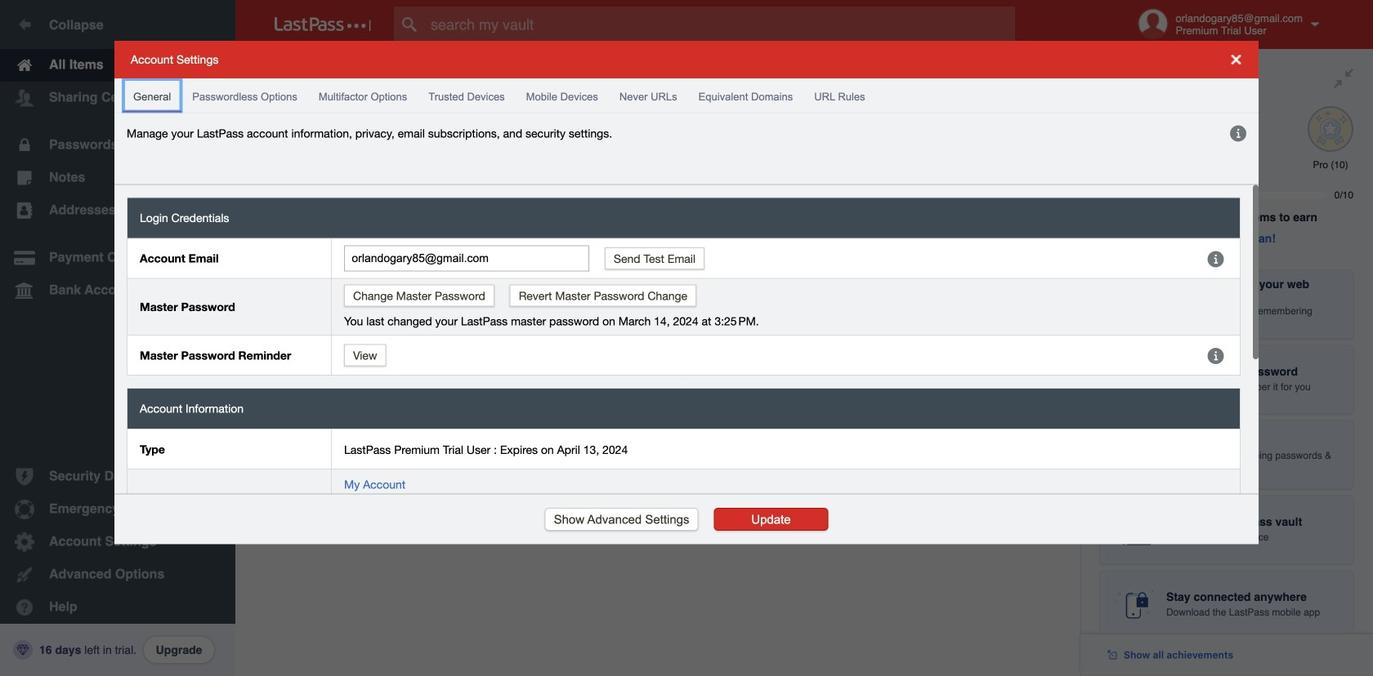 Task type: locate. For each thing, give the bounding box(es) containing it.
search my vault text field
[[394, 7, 1047, 42]]

lastpass image
[[275, 17, 371, 32]]

Search search field
[[394, 7, 1047, 42]]

main content main content
[[235, 49, 1080, 53]]

main navigation navigation
[[0, 0, 235, 677]]



